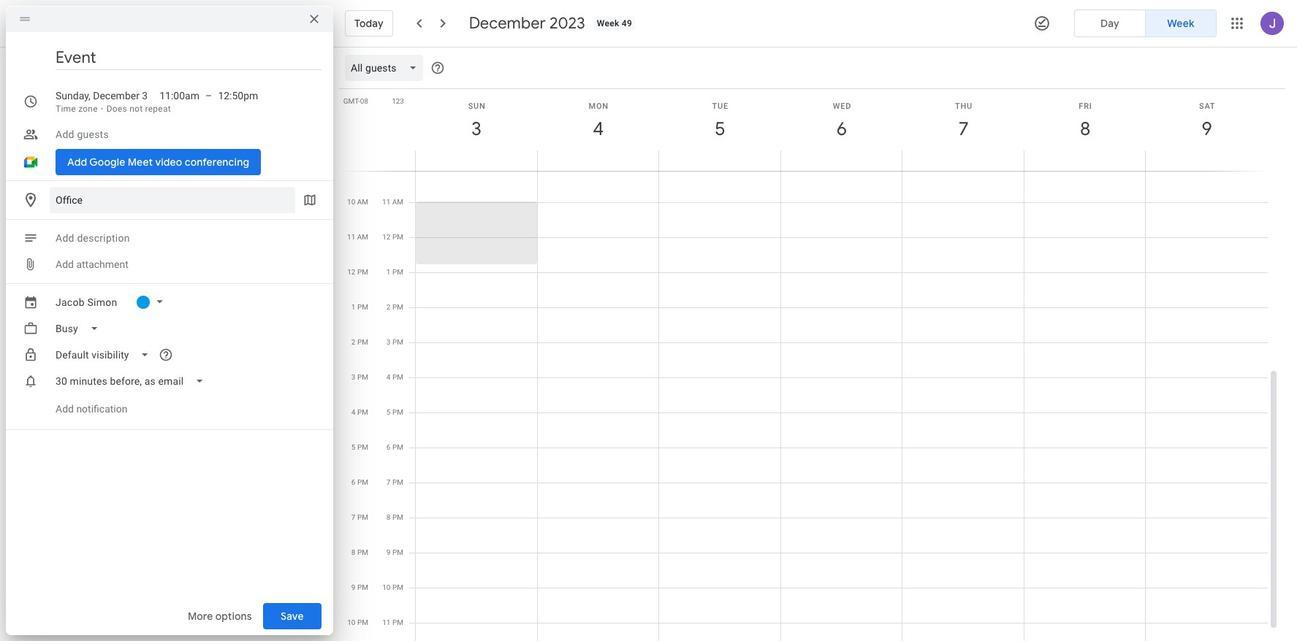 Task type: locate. For each thing, give the bounding box(es) containing it.
1 horizontal spatial 8
[[387, 514, 391, 522]]

1 horizontal spatial 9 pm
[[387, 549, 404, 557]]

0 vertical spatial 8
[[1080, 117, 1090, 141]]

0 vertical spatial 7 pm
[[387, 479, 404, 487]]

1 vertical spatial 12
[[347, 268, 356, 276]]

2023
[[550, 13, 585, 34]]

3
[[142, 90, 148, 102], [471, 117, 481, 141], [387, 339, 391, 347], [352, 374, 356, 382]]

2 vertical spatial 7
[[352, 514, 356, 522]]

wed
[[833, 102, 852, 111]]

0 horizontal spatial 6
[[352, 479, 356, 487]]

Week radio
[[1146, 10, 1217, 37]]

1 vertical spatial 8 pm
[[352, 549, 368, 557]]

None field
[[345, 55, 429, 81], [50, 316, 110, 342], [50, 342, 161, 368], [50, 368, 216, 395], [345, 55, 429, 81], [50, 316, 110, 342], [50, 342, 161, 368], [50, 368, 216, 395]]

add up add attachment at the left
[[56, 232, 74, 244]]

0 vertical spatial 3 pm
[[387, 339, 404, 347]]

add for add notification
[[56, 404, 74, 415]]

8
[[1080, 117, 1090, 141], [387, 514, 391, 522], [352, 549, 356, 557]]

2
[[387, 303, 391, 311], [352, 339, 356, 347]]

0 horizontal spatial week
[[597, 18, 620, 29]]

1 vertical spatial 1
[[352, 303, 356, 311]]

1 horizontal spatial december
[[469, 13, 546, 34]]

simon
[[87, 297, 117, 309]]

add for add attachment
[[56, 259, 74, 271]]

1 horizontal spatial 8 pm
[[387, 514, 404, 522]]

0 vertical spatial 12
[[383, 233, 391, 241]]

12 pm
[[383, 233, 404, 241], [347, 268, 368, 276]]

am
[[357, 198, 368, 206], [392, 198, 404, 206], [357, 233, 368, 241]]

tue
[[713, 102, 729, 111]]

description
[[77, 232, 130, 244]]

1 horizontal spatial 10 pm
[[383, 584, 404, 592]]

mon
[[589, 102, 609, 111]]

week left 49
[[597, 18, 620, 29]]

2 pm
[[387, 303, 404, 311], [352, 339, 368, 347]]

1 horizontal spatial 6 pm
[[387, 444, 404, 452]]

2 horizontal spatial 5
[[714, 117, 725, 141]]

–
[[205, 90, 212, 102]]

6 pm
[[387, 444, 404, 452], [352, 479, 368, 487]]

add
[[56, 129, 74, 140], [56, 232, 74, 244], [56, 259, 74, 271], [56, 404, 74, 415]]

week right day
[[1168, 17, 1195, 30]]

8 inside fri 8
[[1080, 117, 1090, 141]]

gmt-08
[[343, 97, 368, 105]]

1 horizontal spatial 1 pm
[[387, 268, 404, 276]]

add left attachment
[[56, 259, 74, 271]]

1 horizontal spatial 7
[[387, 479, 391, 487]]

9 pm
[[387, 549, 404, 557], [352, 584, 368, 592]]

thursday, december 7 element
[[947, 113, 981, 146]]

2 horizontal spatial 4
[[592, 117, 603, 141]]

1 vertical spatial 4
[[387, 374, 391, 382]]

1 horizontal spatial 5
[[387, 409, 391, 417]]

1 horizontal spatial 5 pm
[[387, 409, 404, 417]]

12
[[383, 233, 391, 241], [347, 268, 356, 276]]

1 vertical spatial 5 pm
[[352, 444, 368, 452]]

december up the does
[[93, 90, 140, 102]]

1 vertical spatial 6 pm
[[352, 479, 368, 487]]

0 vertical spatial 4 pm
[[387, 374, 404, 382]]

5 pm
[[387, 409, 404, 417], [352, 444, 368, 452]]

tue 5
[[713, 102, 729, 141]]

11 am right the 10 am
[[382, 198, 404, 206]]

1 horizontal spatial week
[[1168, 17, 1195, 30]]

11 am down the 10 am
[[347, 233, 368, 241]]

1 vertical spatial 10 pm
[[347, 619, 368, 627]]

sunday, december 3 element
[[460, 113, 494, 146]]

10 am
[[347, 198, 368, 206]]

option group
[[1075, 10, 1217, 37]]

add description button
[[50, 225, 322, 252]]

1 horizontal spatial 2
[[387, 303, 391, 311]]

repeat
[[145, 104, 171, 114]]

add description
[[56, 232, 130, 244]]

1 vertical spatial 11
[[347, 233, 356, 241]]

1 vertical spatial 1 pm
[[352, 303, 368, 311]]

fri 8
[[1079, 102, 1093, 141]]

add guests button
[[50, 121, 322, 148]]

0 vertical spatial 4
[[592, 117, 603, 141]]

2 vertical spatial 8
[[352, 549, 356, 557]]

grid
[[339, 48, 1280, 642]]

add for add description
[[56, 232, 74, 244]]

2 horizontal spatial 7
[[958, 117, 968, 141]]

0 horizontal spatial 2
[[352, 339, 356, 347]]

0 horizontal spatial 4 pm
[[352, 409, 368, 417]]

0 vertical spatial 1
[[387, 268, 391, 276]]

11 pm
[[383, 619, 404, 627]]

december
[[469, 13, 546, 34], [93, 90, 140, 102]]

option group containing day
[[1075, 10, 1217, 37]]

Location text field
[[56, 187, 290, 213]]

wednesday, december 6 element
[[825, 113, 859, 146]]

today
[[355, 17, 384, 30]]

1 pm
[[387, 268, 404, 276], [352, 303, 368, 311]]

0 horizontal spatial 12 pm
[[347, 268, 368, 276]]

4 pm
[[387, 374, 404, 382], [352, 409, 368, 417]]

0 vertical spatial 9 pm
[[387, 549, 404, 557]]

0 vertical spatial 2
[[387, 303, 391, 311]]

1 vertical spatial 7 pm
[[352, 514, 368, 522]]

0 vertical spatial 12 pm
[[383, 233, 404, 241]]

1 vertical spatial 6
[[387, 444, 391, 452]]

0 vertical spatial december
[[469, 13, 546, 34]]

friday, december 8 element
[[1069, 113, 1103, 146]]

december left 2023
[[469, 13, 546, 34]]

1 vertical spatial 9
[[387, 549, 391, 557]]

0 vertical spatial 2 pm
[[387, 303, 404, 311]]

saturday, december 9 element
[[1191, 113, 1224, 146]]

8 pm
[[387, 514, 404, 522], [352, 549, 368, 557]]

11
[[382, 198, 391, 206], [347, 233, 356, 241], [383, 619, 391, 627]]

add inside dropdown button
[[56, 129, 74, 140]]

4
[[592, 117, 603, 141], [387, 374, 391, 382], [352, 409, 356, 417]]

monday, december 4 element
[[582, 113, 615, 146]]

time zone
[[56, 104, 98, 114]]

2 vertical spatial 10
[[347, 619, 356, 627]]

gmt-
[[343, 97, 360, 105]]

2 vertical spatial 5
[[352, 444, 356, 452]]

add left "notification"
[[56, 404, 74, 415]]

0 horizontal spatial 9
[[352, 584, 356, 592]]

pm
[[393, 233, 404, 241], [357, 268, 368, 276], [393, 268, 404, 276], [357, 303, 368, 311], [393, 303, 404, 311], [357, 339, 368, 347], [393, 339, 404, 347], [357, 374, 368, 382], [393, 374, 404, 382], [357, 409, 368, 417], [393, 409, 404, 417], [357, 444, 368, 452], [393, 444, 404, 452], [357, 479, 368, 487], [393, 479, 404, 487], [357, 514, 368, 522], [393, 514, 404, 522], [357, 549, 368, 557], [393, 549, 404, 557], [357, 584, 368, 592], [393, 584, 404, 592], [357, 619, 368, 627], [393, 619, 404, 627]]

0 vertical spatial 10
[[347, 198, 356, 206]]

december 2023
[[469, 13, 585, 34]]

1 vertical spatial 2 pm
[[352, 339, 368, 347]]

not
[[130, 104, 143, 114]]

2 vertical spatial 11
[[383, 619, 391, 627]]

add inside "dropdown button"
[[56, 232, 74, 244]]

0 horizontal spatial 3 pm
[[352, 374, 368, 382]]

3 pm
[[387, 339, 404, 347], [352, 374, 368, 382]]

1 horizontal spatial 1
[[387, 268, 391, 276]]

day
[[1101, 17, 1120, 30]]

2 vertical spatial 4
[[352, 409, 356, 417]]

8 column header
[[1024, 89, 1147, 171]]

sunday,
[[56, 90, 91, 102]]

2 horizontal spatial 8
[[1080, 117, 1090, 141]]

0 horizontal spatial 10 pm
[[347, 619, 368, 627]]

0 horizontal spatial 7
[[352, 514, 356, 522]]

10
[[347, 198, 356, 206], [383, 584, 391, 592], [347, 619, 356, 627]]

0 vertical spatial 7
[[958, 117, 968, 141]]

does not repeat
[[107, 104, 171, 114]]

1 vertical spatial 3 pm
[[352, 374, 368, 382]]

0 horizontal spatial 12
[[347, 268, 356, 276]]

0 vertical spatial 6
[[836, 117, 847, 141]]

1
[[387, 268, 391, 276], [352, 303, 356, 311]]

sun 3
[[468, 102, 486, 141]]

1 add from the top
[[56, 129, 74, 140]]

0 horizontal spatial 8 pm
[[352, 549, 368, 557]]

add for add guests
[[56, 129, 74, 140]]

7 pm
[[387, 479, 404, 487], [352, 514, 368, 522]]

0 vertical spatial 8 pm
[[387, 514, 404, 522]]

4 add from the top
[[56, 404, 74, 415]]

0 horizontal spatial 5 pm
[[352, 444, 368, 452]]

1 horizontal spatial 3 pm
[[387, 339, 404, 347]]

add down time
[[56, 129, 74, 140]]

tuesday, december 5 element
[[704, 113, 737, 146]]

11 am
[[382, 198, 404, 206], [347, 233, 368, 241]]

10 pm
[[383, 584, 404, 592], [347, 619, 368, 627]]

0 vertical spatial 5
[[714, 117, 725, 141]]

7 inside thu 7
[[958, 117, 968, 141]]

1 vertical spatial december
[[93, 90, 140, 102]]

0 vertical spatial 11 am
[[382, 198, 404, 206]]

10 pm left 11 pm
[[347, 619, 368, 627]]

7
[[958, 117, 968, 141], [387, 479, 391, 487], [352, 514, 356, 522]]

123
[[392, 97, 404, 105]]

today button
[[345, 6, 393, 41]]

12:50pm
[[218, 90, 258, 102]]

2 vertical spatial 9
[[352, 584, 356, 592]]

week inside radio
[[1168, 17, 1195, 30]]

0 vertical spatial 6 pm
[[387, 444, 404, 452]]

add notification button
[[50, 392, 133, 427]]

0 vertical spatial 1 pm
[[387, 268, 404, 276]]

6 inside wed 6
[[836, 117, 847, 141]]

9 column header
[[1146, 89, 1269, 171]]

0 horizontal spatial 9 pm
[[352, 584, 368, 592]]

9
[[1201, 117, 1212, 141], [387, 549, 391, 557], [352, 584, 356, 592]]

week
[[1168, 17, 1195, 30], [597, 18, 620, 29]]

1 vertical spatial 10
[[383, 584, 391, 592]]

6
[[836, 117, 847, 141], [387, 444, 391, 452], [352, 479, 356, 487]]

grid containing 3
[[339, 48, 1280, 642]]

10 pm up 11 pm
[[383, 584, 404, 592]]

1 horizontal spatial 12 pm
[[383, 233, 404, 241]]

guests
[[77, 129, 109, 140]]

2 add from the top
[[56, 232, 74, 244]]

fri
[[1079, 102, 1093, 111]]

1 vertical spatial 7
[[387, 479, 391, 487]]

add attachment
[[56, 259, 129, 271]]

3 add from the top
[[56, 259, 74, 271]]

5
[[714, 117, 725, 141], [387, 409, 391, 417], [352, 444, 356, 452]]

0 vertical spatial 9
[[1201, 117, 1212, 141]]

2 vertical spatial 6
[[352, 479, 356, 487]]

1 vertical spatial 2
[[352, 339, 356, 347]]

time
[[56, 104, 76, 114]]



Task type: vqa. For each thing, say whether or not it's contained in the screenshot.
Other on the top left of the page
no



Task type: describe. For each thing, give the bounding box(es) containing it.
0 horizontal spatial 11 am
[[347, 233, 368, 241]]

49
[[622, 18, 632, 29]]

sunday, december 3
[[56, 90, 148, 102]]

mon 4
[[589, 102, 609, 141]]

does
[[107, 104, 127, 114]]

7 column header
[[902, 89, 1025, 171]]

0 horizontal spatial 1
[[352, 303, 356, 311]]

1 horizontal spatial 12
[[383, 233, 391, 241]]

add guests
[[56, 129, 109, 140]]

0 horizontal spatial 1 pm
[[352, 303, 368, 311]]

0 horizontal spatial december
[[93, 90, 140, 102]]

jacob
[[56, 297, 85, 309]]

notification
[[76, 404, 128, 415]]

add attachment button
[[50, 252, 134, 278]]

0 horizontal spatial 6 pm
[[352, 479, 368, 487]]

1 horizontal spatial 6
[[387, 444, 391, 452]]

0 vertical spatial 10 pm
[[383, 584, 404, 592]]

sat 9
[[1200, 102, 1216, 141]]

5 inside tue 5
[[714, 117, 725, 141]]

sun
[[468, 102, 486, 111]]

0 horizontal spatial 2 pm
[[352, 339, 368, 347]]

1 vertical spatial 8
[[387, 514, 391, 522]]

11:00am
[[160, 90, 200, 102]]

0 horizontal spatial 7 pm
[[352, 514, 368, 522]]

wed 6
[[833, 102, 852, 141]]

1 vertical spatial 5
[[387, 409, 391, 417]]

5 column header
[[659, 89, 781, 171]]

3 column header
[[415, 89, 538, 171]]

add notification
[[56, 404, 128, 415]]

9 inside sat 9
[[1201, 117, 1212, 141]]

0 horizontal spatial 5
[[352, 444, 356, 452]]

1 vertical spatial 9 pm
[[352, 584, 368, 592]]

1 horizontal spatial 4 pm
[[387, 374, 404, 382]]

to element
[[205, 88, 212, 103]]

week 49
[[597, 18, 632, 29]]

6 column header
[[781, 89, 903, 171]]

08
[[360, 97, 368, 105]]

0 vertical spatial 11
[[382, 198, 391, 206]]

zone
[[78, 104, 98, 114]]

jacob simon
[[56, 297, 117, 309]]

11:00am – 12:50pm
[[160, 90, 258, 102]]

attachment
[[76, 259, 129, 271]]

1 horizontal spatial 7 pm
[[387, 479, 404, 487]]

week for week 49
[[597, 18, 620, 29]]

1 vertical spatial 4 pm
[[352, 409, 368, 417]]

1 horizontal spatial 9
[[387, 549, 391, 557]]

4 inside mon 4
[[592, 117, 603, 141]]

4 column header
[[537, 89, 660, 171]]

thu 7
[[956, 102, 973, 141]]

sat
[[1200, 102, 1216, 111]]

0 horizontal spatial 8
[[352, 549, 356, 557]]

0 vertical spatial 5 pm
[[387, 409, 404, 417]]

Add title text field
[[56, 47, 322, 69]]

week for week
[[1168, 17, 1195, 30]]

3 inside sun 3
[[471, 117, 481, 141]]

0 horizontal spatial 4
[[352, 409, 356, 417]]

Day radio
[[1075, 10, 1146, 37]]

thu
[[956, 102, 973, 111]]



